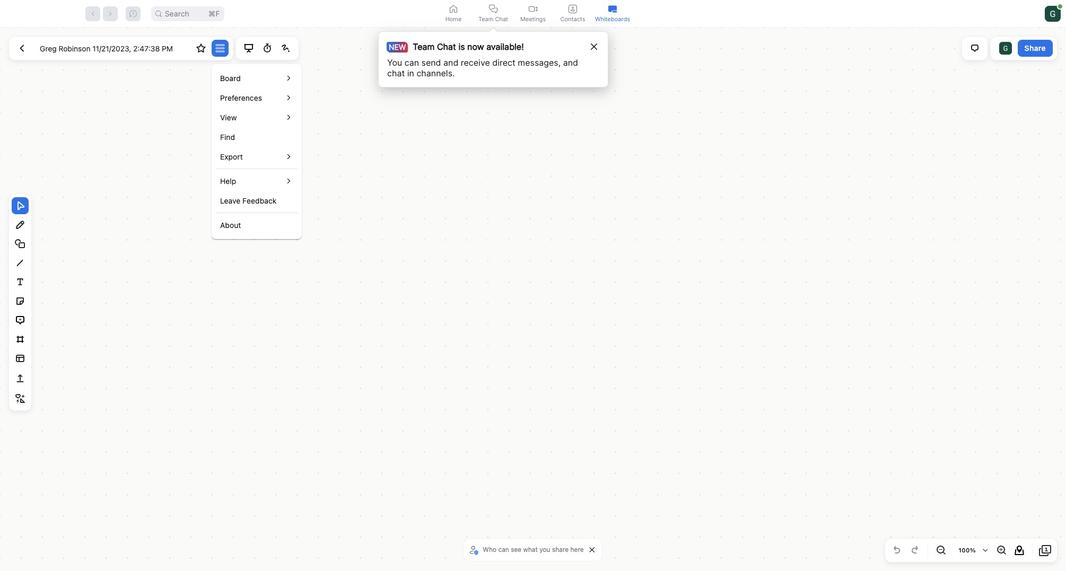 Task type: describe. For each thing, give the bounding box(es) containing it.
home
[[445, 15, 462, 23]]

team chat button
[[473, 0, 513, 27]]

chat
[[387, 68, 405, 79]]

you
[[387, 57, 402, 68]]

is
[[459, 41, 465, 52]]

home small image
[[449, 5, 458, 13]]

direct
[[492, 57, 515, 68]]

team for team chat is now available! you can send and receive direct messages, and chat in channels.
[[413, 41, 435, 52]]

home small image
[[449, 5, 458, 13]]

channels.
[[417, 68, 455, 79]]

can
[[405, 57, 419, 68]]

in
[[407, 68, 414, 79]]

profile contact image
[[569, 5, 577, 13]]

close image
[[591, 43, 597, 50]]

now
[[467, 41, 484, 52]]

tooltip containing team chat is now available! you can send and receive direct messages, and chat in channels.
[[378, 27, 608, 88]]

search
[[165, 9, 189, 18]]

meetings
[[520, 15, 546, 23]]

home button
[[434, 0, 473, 27]]

contacts button
[[553, 0, 593, 27]]

2 and from the left
[[563, 57, 578, 68]]

team chat
[[478, 15, 508, 23]]

avatar image
[[1045, 6, 1061, 21]]



Task type: vqa. For each thing, say whether or not it's contained in the screenshot.
TB
no



Task type: locate. For each thing, give the bounding box(es) containing it.
1 horizontal spatial chat
[[495, 15, 508, 23]]

video on image
[[529, 5, 537, 13], [529, 5, 537, 13]]

close image
[[591, 43, 597, 50]]

team inside team chat button
[[478, 15, 493, 23]]

whiteboards
[[595, 15, 630, 23]]

and down team chat is now available! element
[[443, 57, 459, 68]]

messages,
[[518, 57, 561, 68]]

0 horizontal spatial team
[[413, 41, 435, 52]]

1 horizontal spatial and
[[563, 57, 578, 68]]

send
[[421, 57, 441, 68]]

chat up available!
[[495, 15, 508, 23]]

team up send
[[413, 41, 435, 52]]

chat left is
[[437, 41, 456, 52]]

tooltip
[[378, 27, 608, 88]]

chat
[[495, 15, 508, 23], [437, 41, 456, 52]]

whiteboard small image
[[608, 5, 617, 13], [608, 5, 617, 13]]

you can send and receive direct messages, and chat in channels. element
[[387, 57, 589, 79]]

1 vertical spatial team
[[413, 41, 435, 52]]

magnifier image
[[155, 10, 162, 17], [155, 10, 162, 17]]

profile contact image
[[569, 5, 577, 13]]

chat for team chat is now available! you can send and receive direct messages, and chat in channels.
[[437, 41, 456, 52]]

0 horizontal spatial chat
[[437, 41, 456, 52]]

tab list containing home
[[434, 0, 633, 27]]

chat inside team chat is now available! you can send and receive direct messages, and chat in channels.
[[437, 41, 456, 52]]

0 horizontal spatial and
[[443, 57, 459, 68]]

contacts
[[560, 15, 585, 23]]

0 vertical spatial chat
[[495, 15, 508, 23]]

1 horizontal spatial team
[[478, 15, 493, 23]]

chat inside team chat button
[[495, 15, 508, 23]]

1 and from the left
[[443, 57, 459, 68]]

team chat is now available! element
[[390, 40, 524, 53]]

team
[[478, 15, 493, 23], [413, 41, 435, 52]]

team chat is now available! you can send and receive direct messages, and chat in channels.
[[387, 41, 578, 79]]

0 vertical spatial team
[[478, 15, 493, 23]]

team chat image
[[489, 5, 498, 13], [489, 5, 498, 13]]

available!
[[487, 41, 524, 52]]

and right messages,
[[563, 57, 578, 68]]

and
[[443, 57, 459, 68], [563, 57, 578, 68]]

team inside team chat is now available! you can send and receive direct messages, and chat in channels.
[[413, 41, 435, 52]]

tab list
[[434, 0, 633, 27]]

1 vertical spatial chat
[[437, 41, 456, 52]]

team for team chat
[[478, 15, 493, 23]]

chat for team chat
[[495, 15, 508, 23]]

team up now
[[478, 15, 493, 23]]

whiteboards button
[[593, 0, 633, 27]]

⌘f
[[208, 9, 220, 18]]

meetings button
[[513, 0, 553, 27]]

receive
[[461, 57, 490, 68]]

online image
[[1058, 4, 1062, 8], [1058, 4, 1062, 8]]



